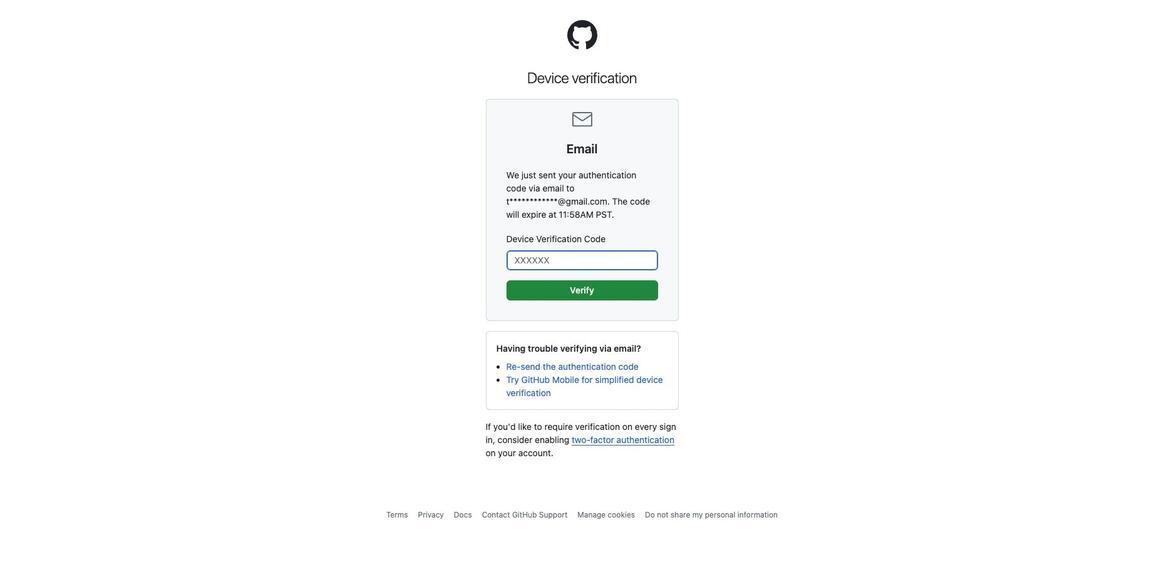 Task type: locate. For each thing, give the bounding box(es) containing it.
homepage image
[[567, 20, 597, 50]]



Task type: describe. For each thing, give the bounding box(es) containing it.
XXXXXX text field
[[506, 251, 658, 271]]



Task type: vqa. For each thing, say whether or not it's contained in the screenshot.
XXXXXX "text field"
yes



